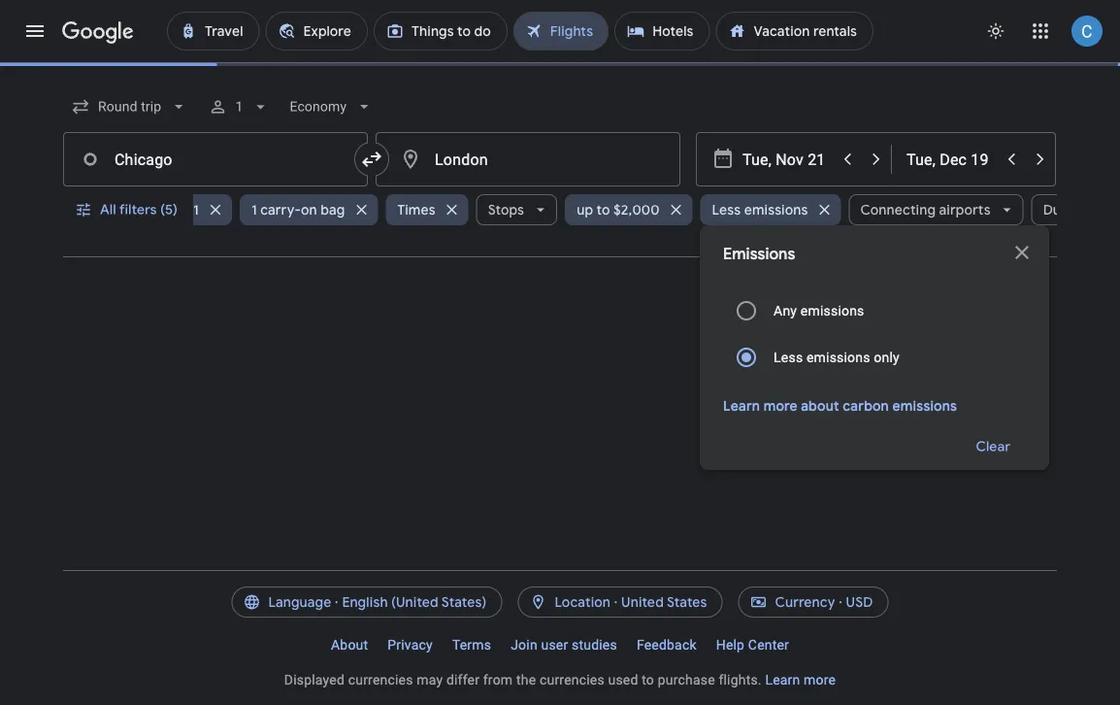 Task type: locate. For each thing, give the bounding box(es) containing it.
emissions for less emissions only
[[807, 349, 871, 365]]

carbon
[[843, 397, 890, 415]]

times button
[[385, 187, 468, 233]]

1 inside 1 popup button
[[235, 99, 243, 115]]

filters
[[119, 201, 157, 219]]

learn more link
[[766, 672, 837, 688]]

0 horizontal spatial less
[[712, 201, 741, 219]]

close dialog image
[[1011, 241, 1035, 264]]

to right up
[[596, 201, 610, 219]]

united
[[622, 594, 664, 611]]

0 horizontal spatial learn
[[724, 397, 761, 415]]

flights.
[[719, 672, 762, 688]]

oneworld +1 button
[[106, 187, 232, 233]]

0 horizontal spatial 1
[[235, 99, 243, 115]]

1 vertical spatial more
[[804, 672, 837, 688]]

less up emissions
[[712, 201, 741, 219]]

usd
[[847, 594, 874, 611]]

0 vertical spatial 1
[[235, 99, 243, 115]]

all filters (5) button
[[63, 187, 193, 233]]

language
[[269, 594, 332, 611]]

states
[[667, 594, 708, 611]]

0 horizontal spatial to
[[596, 201, 610, 219]]

help center
[[717, 637, 790, 653]]

feedback link
[[627, 629, 707, 661]]

(5)
[[160, 201, 178, 219]]

purchase
[[658, 672, 716, 688]]

to
[[596, 201, 610, 219], [642, 672, 655, 688]]

1 carry-on bag
[[251, 201, 345, 219]]

help
[[717, 637, 745, 653]]

1 horizontal spatial to
[[642, 672, 655, 688]]

oneworld
[[118, 201, 182, 219]]

the
[[517, 672, 536, 688]]

connecting airports
[[861, 201, 991, 219]]

0 vertical spatial more
[[764, 397, 798, 415]]

join user studies
[[511, 637, 618, 653]]

terms link
[[443, 629, 501, 661]]

currencies down join user studies link
[[540, 672, 605, 688]]

1 vertical spatial less
[[774, 349, 804, 365]]

none search field containing emissions
[[63, 84, 1121, 470]]

times
[[397, 201, 435, 219]]

None field
[[63, 89, 197, 124], [282, 89, 382, 124], [63, 89, 197, 124], [282, 89, 382, 124]]

all
[[100, 201, 116, 219]]

more down currency
[[804, 672, 837, 688]]

0 vertical spatial to
[[596, 201, 610, 219]]

emissions up less emissions only at the right
[[801, 303, 865, 319]]

about link
[[322, 629, 378, 661]]

0 vertical spatial less
[[712, 201, 741, 219]]

emissions left only at the right of the page
[[807, 349, 871, 365]]

learn left about
[[724, 397, 761, 415]]

emissions inside popup button
[[744, 201, 808, 219]]

1 horizontal spatial learn
[[766, 672, 801, 688]]

1 horizontal spatial currencies
[[540, 672, 605, 688]]

learn inside search box
[[724, 397, 761, 415]]

about
[[802, 397, 840, 415]]

less inside emissions option group
[[774, 349, 804, 365]]

emissions
[[744, 201, 808, 219], [801, 303, 865, 319], [807, 349, 871, 365], [893, 397, 958, 415]]

1 vertical spatial 1
[[251, 201, 257, 219]]

only
[[875, 349, 900, 365]]

+1
[[185, 201, 199, 219]]

1 inside 1 carry-on bag popup button
[[251, 201, 257, 219]]

1 carry-on bag button
[[239, 187, 378, 233]]

less for less emissions
[[712, 201, 741, 219]]

duration button
[[1032, 187, 1121, 233]]

emissions option group
[[724, 288, 1027, 381]]

0 horizontal spatial currencies
[[348, 672, 413, 688]]

1
[[235, 99, 243, 115], [251, 201, 257, 219]]

less emissions only
[[774, 349, 900, 365]]

learn more about carbon emissions link
[[724, 397, 958, 415]]

$2,000
[[613, 201, 660, 219]]

1 horizontal spatial more
[[804, 672, 837, 688]]

None search field
[[63, 84, 1121, 470]]

Return text field
[[907, 133, 997, 186]]

used
[[609, 672, 639, 688]]

less down any
[[774, 349, 804, 365]]

None text field
[[63, 132, 368, 187], [376, 132, 681, 187], [63, 132, 368, 187], [376, 132, 681, 187]]

to right "used"
[[642, 672, 655, 688]]

stops button
[[476, 187, 557, 233]]

location
[[555, 594, 611, 611]]

1 horizontal spatial less
[[774, 349, 804, 365]]

learn
[[724, 397, 761, 415], [766, 672, 801, 688]]

currencies
[[348, 672, 413, 688], [540, 672, 605, 688]]

privacy
[[388, 637, 433, 653]]

0 vertical spatial learn
[[724, 397, 761, 415]]

currencies down privacy link
[[348, 672, 413, 688]]

less inside less emissions popup button
[[712, 201, 741, 219]]

more left about
[[764, 397, 798, 415]]

emissions for less emissions
[[744, 201, 808, 219]]

user
[[542, 637, 569, 653]]

join
[[511, 637, 538, 653]]

about
[[331, 637, 368, 653]]

emissions up emissions
[[744, 201, 808, 219]]

feedback
[[637, 637, 697, 653]]

privacy link
[[378, 629, 443, 661]]

up to $2,000 button
[[565, 187, 693, 233]]

less
[[712, 201, 741, 219], [774, 349, 804, 365]]

learn down center
[[766, 672, 801, 688]]

more
[[764, 397, 798, 415], [804, 672, 837, 688]]

1 horizontal spatial 1
[[251, 201, 257, 219]]

0 horizontal spatial more
[[764, 397, 798, 415]]

on
[[301, 201, 317, 219]]



Task type: vqa. For each thing, say whether or not it's contained in the screenshot.
1 the 1
yes



Task type: describe. For each thing, give the bounding box(es) containing it.
terms
[[453, 637, 492, 653]]

1 for 1
[[235, 99, 243, 115]]

up
[[577, 201, 593, 219]]

displayed currencies may differ from the currencies used to purchase flights. learn more
[[284, 672, 837, 688]]

currency
[[776, 594, 836, 611]]

clear
[[977, 438, 1011, 456]]

stops
[[488, 201, 524, 219]]

main menu image
[[23, 19, 47, 43]]

clear button
[[953, 424, 1035, 470]]

to inside popup button
[[596, 201, 610, 219]]

help center link
[[707, 629, 799, 661]]

emissions
[[724, 244, 796, 264]]

1 for 1 carry-on bag
[[251, 201, 257, 219]]

united states
[[622, 594, 708, 611]]

Departure text field
[[743, 133, 832, 186]]

loading results progress bar
[[0, 62, 1121, 66]]

oneworld +1
[[118, 201, 199, 219]]

displayed
[[284, 672, 345, 688]]

duration
[[1043, 201, 1099, 219]]

differ
[[447, 672, 480, 688]]

learn more about carbon emissions
[[724, 397, 958, 415]]

center
[[749, 637, 790, 653]]

airports
[[939, 201, 991, 219]]

english (united states)
[[342, 594, 487, 611]]

1 vertical spatial learn
[[766, 672, 801, 688]]

swap origin and destination. image
[[360, 148, 384, 171]]

less emissions
[[712, 201, 808, 219]]

less for less emissions only
[[774, 349, 804, 365]]

all filters (5)
[[100, 201, 178, 219]]

from
[[484, 672, 513, 688]]

any emissions
[[774, 303, 865, 319]]

emissions for any emissions
[[801, 303, 865, 319]]

more inside search box
[[764, 397, 798, 415]]

any
[[774, 303, 798, 319]]

change appearance image
[[973, 8, 1020, 54]]

studies
[[572, 637, 618, 653]]

emissions right the carbon
[[893, 397, 958, 415]]

1 currencies from the left
[[348, 672, 413, 688]]

1 button
[[200, 84, 278, 130]]

1 vertical spatial to
[[642, 672, 655, 688]]

connecting airports button
[[849, 187, 1024, 233]]

bag
[[320, 201, 345, 219]]

2 currencies from the left
[[540, 672, 605, 688]]

states)
[[442, 594, 487, 611]]

english
[[342, 594, 388, 611]]

less emissions button
[[700, 187, 841, 233]]

(united
[[392, 594, 439, 611]]

may
[[417, 672, 443, 688]]

join user studies link
[[501, 629, 627, 661]]

up to $2,000
[[577, 201, 660, 219]]

connecting
[[861, 201, 936, 219]]

carry-
[[260, 201, 301, 219]]



